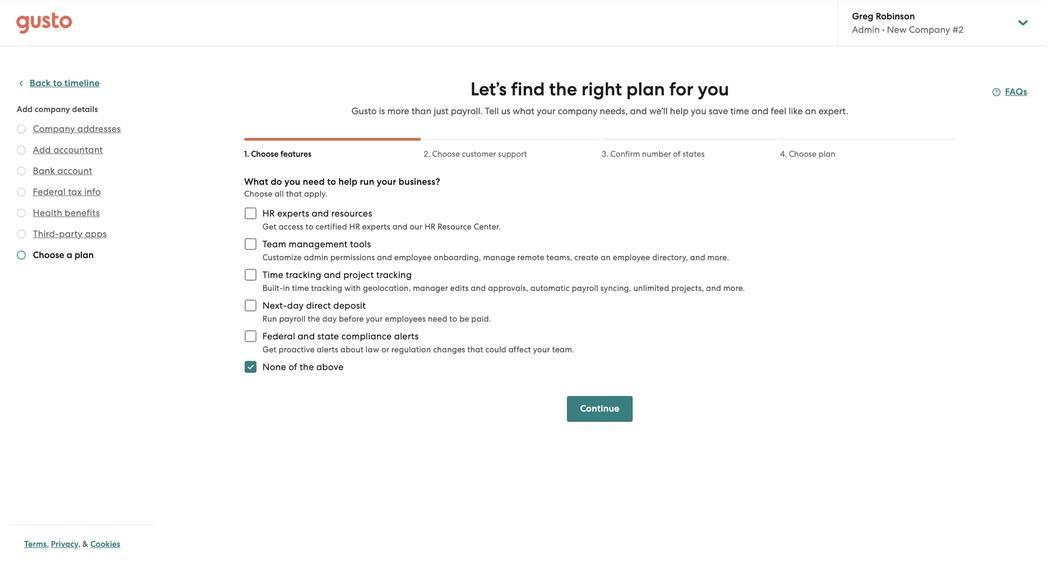 Task type: locate. For each thing, give the bounding box(es) containing it.
payroll
[[572, 283, 598, 293], [279, 314, 306, 324]]

company inside company addresses button
[[33, 123, 75, 134]]

before
[[339, 314, 364, 324]]

1 horizontal spatial help
[[670, 106, 689, 116]]

run
[[360, 176, 374, 188]]

federal tax info
[[33, 186, 101, 197]]

time
[[730, 106, 749, 116], [292, 283, 309, 293]]

1 vertical spatial experts
[[362, 222, 390, 232]]

built-
[[262, 283, 283, 293]]

federal up health
[[33, 186, 66, 197]]

alerts
[[394, 331, 419, 342], [317, 345, 338, 355]]

the inside let's find the right plan for you gusto is more than just payroll. tell us what your company needs, and we'll help you save time and feel like an expert.
[[549, 78, 577, 100]]

tax
[[68, 186, 82, 197]]

hr down resources
[[349, 222, 360, 232]]

the for payroll
[[308, 314, 320, 324]]

0 vertical spatial payroll
[[572, 283, 598, 293]]

your up compliance
[[366, 314, 383, 324]]

bank account button
[[33, 164, 92, 177]]

of down the proactive
[[289, 362, 297, 372]]

run
[[262, 314, 277, 324]]

to up apply.
[[327, 176, 336, 188]]

your right 'what'
[[537, 106, 556, 116]]

add down back
[[17, 105, 33, 114]]

1 vertical spatial you
[[691, 106, 706, 116]]

approvals,
[[488, 283, 528, 293]]

of left states
[[673, 149, 681, 159]]

choose inside what do you need to help run your business? choose all that apply.
[[244, 189, 273, 199]]

time right in
[[292, 283, 309, 293]]

2 get from the top
[[262, 345, 277, 355]]

and right edits
[[471, 283, 486, 293]]

save
[[709, 106, 728, 116]]

3 check image from the top
[[17, 167, 26, 176]]

experts up access
[[277, 208, 309, 219]]

faqs button
[[992, 86, 1027, 99]]

the down next-day direct deposit
[[308, 314, 320, 324]]

company left #2
[[909, 24, 950, 35]]

0 horizontal spatial company
[[33, 123, 75, 134]]

time right save
[[730, 106, 749, 116]]

your right run
[[377, 176, 396, 188]]

manage
[[483, 253, 515, 262]]

to right back
[[53, 78, 62, 89]]

teams,
[[547, 253, 572, 262]]

1 horizontal spatial add
[[33, 144, 51, 155]]

0 vertical spatial add
[[17, 105, 33, 114]]

0 vertical spatial plan
[[626, 78, 665, 100]]

1 horizontal spatial payroll
[[572, 283, 598, 293]]

0 vertical spatial need
[[303, 176, 325, 188]]

party
[[59, 229, 83, 239]]

•
[[882, 24, 885, 35]]

1 horizontal spatial need
[[428, 314, 447, 324]]

plan down expert.
[[819, 149, 835, 159]]

2 , from the left
[[78, 539, 80, 549]]

your
[[537, 106, 556, 116], [377, 176, 396, 188], [366, 314, 383, 324], [533, 345, 550, 355]]

add up bank
[[33, 144, 51, 155]]

federal tax info button
[[33, 185, 101, 198]]

the right find
[[549, 78, 577, 100]]

hr right our
[[425, 222, 435, 232]]

the down the proactive
[[300, 362, 314, 372]]

our
[[410, 222, 422, 232]]

help right we'll
[[670, 106, 689, 116]]

0 horizontal spatial of
[[289, 362, 297, 372]]

payroll down create
[[572, 283, 598, 293]]

federal inside button
[[33, 186, 66, 197]]

choose features
[[251, 149, 311, 159]]

day
[[287, 300, 304, 311], [322, 314, 337, 324]]

2 check image from the top
[[17, 146, 26, 155]]

1 horizontal spatial time
[[730, 106, 749, 116]]

bank account
[[33, 165, 92, 176]]

to inside "button"
[[53, 78, 62, 89]]

choose
[[251, 149, 279, 159], [432, 149, 460, 159], [789, 149, 817, 159], [244, 189, 273, 199], [33, 250, 64, 261]]

choose up what
[[251, 149, 279, 159]]

choose down what
[[244, 189, 273, 199]]

0 vertical spatial time
[[730, 106, 749, 116]]

0 horizontal spatial need
[[303, 176, 325, 188]]

more. right directory,
[[707, 253, 729, 262]]

federal
[[33, 186, 66, 197], [262, 331, 295, 342]]

help left run
[[338, 176, 358, 188]]

federal down run
[[262, 331, 295, 342]]

that right all at the top left of page
[[286, 189, 302, 199]]

about
[[340, 345, 363, 355]]

projects,
[[671, 283, 704, 293]]

you
[[698, 78, 729, 100], [691, 106, 706, 116], [284, 176, 300, 188]]

1 vertical spatial federal
[[262, 331, 295, 342]]

third-
[[33, 229, 59, 239]]

payroll down next-
[[279, 314, 306, 324]]

, left &
[[78, 539, 80, 549]]

0 vertical spatial company
[[909, 24, 950, 35]]

1 horizontal spatial ,
[[78, 539, 80, 549]]

0 horizontal spatial plan
[[74, 250, 94, 261]]

0 horizontal spatial payroll
[[279, 314, 306, 324]]

0 horizontal spatial help
[[338, 176, 358, 188]]

that left could
[[467, 345, 483, 355]]

1 vertical spatial of
[[289, 362, 297, 372]]

customize
[[262, 253, 302, 262]]

1 vertical spatial plan
[[819, 149, 835, 159]]

and left feel
[[752, 106, 769, 116]]

greg
[[852, 11, 874, 22]]

0 horizontal spatial ,
[[47, 539, 49, 549]]

more. right projects,
[[723, 283, 745, 293]]

an right the 'like'
[[805, 106, 816, 116]]

need
[[303, 176, 325, 188], [428, 314, 447, 324]]

5 check image from the top
[[17, 230, 26, 239]]

choose for choose features
[[251, 149, 279, 159]]

feel
[[771, 106, 786, 116]]

1 vertical spatial help
[[338, 176, 358, 188]]

2 vertical spatial you
[[284, 176, 300, 188]]

alerts up regulation
[[394, 331, 419, 342]]

alerts down state
[[317, 345, 338, 355]]

check image for company
[[17, 124, 26, 134]]

choose down the 'like'
[[789, 149, 817, 159]]

company down back to timeline "button"
[[35, 105, 70, 114]]

terms , privacy , & cookies
[[24, 539, 120, 549]]

1 horizontal spatial plan
[[626, 78, 665, 100]]

0 horizontal spatial hr
[[262, 208, 275, 219]]

add for add company details
[[17, 105, 33, 114]]

employee up syncing,
[[613, 253, 650, 262]]

1 vertical spatial time
[[292, 283, 309, 293]]

continue
[[580, 403, 620, 414]]

back
[[30, 78, 51, 89]]

need left 'be'
[[428, 314, 447, 324]]

an right create
[[601, 253, 611, 262]]

is
[[379, 106, 385, 116]]

1 check image from the top
[[17, 124, 26, 134]]

an
[[805, 106, 816, 116], [601, 253, 611, 262]]

1 vertical spatial alerts
[[317, 345, 338, 355]]

privacy link
[[51, 539, 78, 549]]

what
[[244, 176, 268, 188]]

0 horizontal spatial time
[[292, 283, 309, 293]]

an inside let's find the right plan for you gusto is more than just payroll. tell us what your company needs, and we'll help you save time and feel like an expert.
[[805, 106, 816, 116]]

choose left customer
[[432, 149, 460, 159]]

need inside what do you need to help run your business? choose all that apply.
[[303, 176, 325, 188]]

1 horizontal spatial day
[[322, 314, 337, 324]]

1 horizontal spatial alerts
[[394, 331, 419, 342]]

experts up tools
[[362, 222, 390, 232]]

1 horizontal spatial company
[[909, 24, 950, 35]]

employee
[[394, 253, 432, 262], [613, 253, 650, 262]]

add accountant
[[33, 144, 103, 155]]

company down right
[[558, 106, 598, 116]]

0 vertical spatial federal
[[33, 186, 66, 197]]

employee down our
[[394, 253, 432, 262]]

0 vertical spatial help
[[670, 106, 689, 116]]

get up 'team'
[[262, 222, 277, 232]]

you left save
[[691, 106, 706, 116]]

1 vertical spatial need
[[428, 314, 447, 324]]

continue button
[[567, 396, 632, 422]]

you up save
[[698, 78, 729, 100]]

6 check image from the top
[[17, 251, 26, 260]]

you right do
[[284, 176, 300, 188]]

tools
[[350, 239, 371, 250]]

plan up we'll
[[626, 78, 665, 100]]

get
[[262, 222, 277, 232], [262, 345, 277, 355]]

add for add accountant
[[33, 144, 51, 155]]

choose left a
[[33, 250, 64, 261]]

company
[[35, 105, 70, 114], [558, 106, 598, 116]]

accountant
[[53, 144, 103, 155]]

state
[[317, 331, 339, 342]]

4 check image from the top
[[17, 188, 26, 197]]

proactive
[[279, 345, 315, 355]]

0 horizontal spatial employee
[[394, 253, 432, 262]]

0 vertical spatial an
[[805, 106, 816, 116]]

0 vertical spatial experts
[[277, 208, 309, 219]]

1 vertical spatial payroll
[[279, 314, 306, 324]]

1 vertical spatial get
[[262, 345, 277, 355]]

more.
[[707, 253, 729, 262], [723, 283, 745, 293]]

plan right a
[[74, 250, 94, 261]]

day up state
[[322, 314, 337, 324]]

onboarding,
[[434, 253, 481, 262]]

1 vertical spatial an
[[601, 253, 611, 262]]

1 horizontal spatial an
[[805, 106, 816, 116]]

choose a plan list
[[17, 122, 149, 264]]

run payroll the day before your employees need to be paid.
[[262, 314, 491, 324]]

third-party apps
[[33, 229, 107, 239]]

benefits
[[65, 207, 100, 218]]

0 vertical spatial that
[[286, 189, 302, 199]]

admin
[[852, 24, 880, 35]]

1 horizontal spatial of
[[673, 149, 681, 159]]

than
[[412, 106, 431, 116]]

and
[[630, 106, 647, 116], [752, 106, 769, 116], [312, 208, 329, 219], [392, 222, 408, 232], [377, 253, 392, 262], [690, 253, 705, 262], [324, 269, 341, 280], [471, 283, 486, 293], [706, 283, 721, 293], [298, 331, 315, 342]]

in
[[283, 283, 290, 293]]

of
[[673, 149, 681, 159], [289, 362, 297, 372]]

1 vertical spatial add
[[33, 144, 51, 155]]

robinson
[[876, 11, 915, 22]]

federal for federal and state compliance alerts
[[262, 331, 295, 342]]

hr down all at the top left of page
[[262, 208, 275, 219]]

0 vertical spatial the
[[549, 78, 577, 100]]

1 horizontal spatial employee
[[613, 253, 650, 262]]

need up apply.
[[303, 176, 325, 188]]

1 vertical spatial day
[[322, 314, 337, 324]]

0 horizontal spatial that
[[286, 189, 302, 199]]

company down add company details
[[33, 123, 75, 134]]

&
[[83, 539, 88, 549]]

what do you need to help run your business? choose all that apply.
[[244, 176, 440, 199]]

tracking down admin
[[286, 269, 321, 280]]

to down the hr experts and resources
[[306, 222, 313, 232]]

1 vertical spatial the
[[308, 314, 320, 324]]

tracking down time tracking and project tracking
[[311, 283, 342, 293]]

day down in
[[287, 300, 304, 311]]

time
[[262, 269, 283, 280]]

0 vertical spatial of
[[673, 149, 681, 159]]

could
[[485, 345, 506, 355]]

check image for third-
[[17, 230, 26, 239]]

that inside what do you need to help run your business? choose all that apply.
[[286, 189, 302, 199]]

, left privacy on the left bottom of the page
[[47, 539, 49, 549]]

1 get from the top
[[262, 222, 277, 232]]

0 vertical spatial get
[[262, 222, 277, 232]]

and up certified at the left top
[[312, 208, 329, 219]]

1 horizontal spatial company
[[558, 106, 598, 116]]

company addresses
[[33, 123, 121, 134]]

the
[[549, 78, 577, 100], [308, 314, 320, 324], [300, 362, 314, 372]]

check image
[[17, 124, 26, 134], [17, 146, 26, 155], [17, 167, 26, 176], [17, 188, 26, 197], [17, 230, 26, 239], [17, 251, 26, 260]]

check image
[[17, 209, 26, 218]]

0 horizontal spatial add
[[17, 105, 33, 114]]

1 vertical spatial company
[[33, 123, 75, 134]]

0 horizontal spatial federal
[[33, 186, 66, 197]]

1 horizontal spatial federal
[[262, 331, 295, 342]]

1 vertical spatial that
[[467, 345, 483, 355]]

employees
[[385, 314, 426, 324]]

company
[[909, 24, 950, 35], [33, 123, 75, 134]]

Team management tools checkbox
[[239, 232, 262, 256]]

2 vertical spatial the
[[300, 362, 314, 372]]

2 vertical spatial plan
[[74, 250, 94, 261]]

choose inside choose a plan list
[[33, 250, 64, 261]]

third-party apps button
[[33, 227, 107, 240]]

,
[[47, 539, 49, 549], [78, 539, 80, 549]]

get up none
[[262, 345, 277, 355]]

automatic
[[530, 283, 570, 293]]

company inside let's find the right plan for you gusto is more than just payroll. tell us what your company needs, and we'll help you save time and feel like an expert.
[[558, 106, 598, 116]]

affect
[[509, 345, 531, 355]]

add inside 'button'
[[33, 144, 51, 155]]

to
[[53, 78, 62, 89], [327, 176, 336, 188], [306, 222, 313, 232], [449, 314, 457, 324]]

choose customer support
[[432, 149, 527, 159]]

get for federal
[[262, 345, 277, 355]]

0 vertical spatial day
[[287, 300, 304, 311]]

and left our
[[392, 222, 408, 232]]

1 horizontal spatial experts
[[362, 222, 390, 232]]



Task type: describe. For each thing, give the bounding box(es) containing it.
0 horizontal spatial day
[[287, 300, 304, 311]]

Next-day direct deposit checkbox
[[239, 294, 262, 317]]

directory,
[[652, 253, 688, 262]]

none of the above
[[262, 362, 344, 372]]

regulation
[[391, 345, 431, 355]]

a
[[67, 250, 72, 261]]

new
[[887, 24, 907, 35]]

team.
[[552, 345, 574, 355]]

choose plan
[[789, 149, 835, 159]]

get proactive alerts about law or regulation changes that could affect your team.
[[262, 345, 574, 355]]

manager
[[413, 283, 448, 293]]

company addresses button
[[33, 122, 121, 135]]

check image for federal
[[17, 188, 26, 197]]

to left 'be'
[[449, 314, 457, 324]]

create
[[574, 253, 599, 262]]

customer
[[462, 149, 496, 159]]

plan inside list
[[74, 250, 94, 261]]

compliance
[[341, 331, 392, 342]]

let's
[[471, 78, 507, 100]]

1 , from the left
[[47, 539, 49, 549]]

check image for add
[[17, 146, 26, 155]]

hr experts and resources
[[262, 208, 372, 219]]

your left team. in the bottom of the page
[[533, 345, 550, 355]]

cookies
[[90, 539, 120, 549]]

next-day direct deposit
[[262, 300, 366, 311]]

cookies button
[[90, 538, 120, 551]]

direct
[[306, 300, 331, 311]]

0 horizontal spatial alerts
[[317, 345, 338, 355]]

none
[[262, 362, 286, 372]]

1 horizontal spatial hr
[[349, 222, 360, 232]]

team
[[262, 239, 286, 250]]

for
[[669, 78, 694, 100]]

plan inside let's find the right plan for you gusto is more than just payroll. tell us what your company needs, and we'll help you save time and feel like an expert.
[[626, 78, 665, 100]]

deposit
[[333, 300, 366, 311]]

0 horizontal spatial experts
[[277, 208, 309, 219]]

0 horizontal spatial company
[[35, 105, 70, 114]]

choose for choose plan
[[789, 149, 817, 159]]

None of the above checkbox
[[239, 355, 262, 379]]

find
[[511, 78, 545, 100]]

states
[[683, 149, 705, 159]]

center.
[[474, 222, 501, 232]]

team management tools
[[262, 239, 371, 250]]

HR experts and resources checkbox
[[239, 202, 262, 225]]

above
[[316, 362, 344, 372]]

and down admin
[[324, 269, 341, 280]]

we'll
[[649, 106, 668, 116]]

be
[[459, 314, 469, 324]]

health
[[33, 207, 62, 218]]

gusto
[[351, 106, 377, 116]]

2 horizontal spatial plan
[[819, 149, 835, 159]]

features
[[280, 149, 311, 159]]

the for find
[[549, 78, 577, 100]]

expert.
[[819, 106, 848, 116]]

0 vertical spatial more.
[[707, 253, 729, 262]]

faqs
[[1005, 86, 1027, 98]]

info
[[84, 186, 101, 197]]

resources
[[331, 208, 372, 219]]

or
[[381, 345, 389, 355]]

and up the proactive
[[298, 331, 315, 342]]

syncing,
[[600, 283, 631, 293]]

your inside let's find the right plan for you gusto is more than just payroll. tell us what your company needs, and we'll help you save time and feel like an expert.
[[537, 106, 556, 116]]

2 horizontal spatial hr
[[425, 222, 435, 232]]

Time tracking and project tracking checkbox
[[239, 263, 262, 287]]

federal and state compliance alerts
[[262, 331, 419, 342]]

check image for bank
[[17, 167, 26, 176]]

the for of
[[300, 362, 314, 372]]

just
[[434, 106, 449, 116]]

terms
[[24, 539, 47, 549]]

more
[[387, 106, 409, 116]]

your inside what do you need to help run your business? choose all that apply.
[[377, 176, 396, 188]]

get for hr
[[262, 222, 277, 232]]

number
[[642, 149, 671, 159]]

timeline
[[64, 78, 100, 89]]

1 horizontal spatial that
[[467, 345, 483, 355]]

payroll.
[[451, 106, 483, 116]]

tracking up 'geolocation,'
[[376, 269, 412, 280]]

#2
[[952, 24, 964, 35]]

us
[[501, 106, 510, 116]]

project
[[343, 269, 374, 280]]

0 horizontal spatial an
[[601, 253, 611, 262]]

let's find the right plan for you gusto is more than just payroll. tell us what your company needs, and we'll help you save time and feel like an expert.
[[351, 78, 848, 116]]

help inside let's find the right plan for you gusto is more than just payroll. tell us what your company needs, and we'll help you save time and feel like an expert.
[[670, 106, 689, 116]]

edits
[[450, 283, 469, 293]]

help inside what do you need to help run your business? choose all that apply.
[[338, 176, 358, 188]]

2 employee from the left
[[613, 253, 650, 262]]

with
[[344, 283, 361, 293]]

home image
[[16, 12, 72, 34]]

what
[[513, 106, 535, 116]]

back to timeline
[[30, 78, 100, 89]]

federal for federal tax info
[[33, 186, 66, 197]]

access
[[279, 222, 303, 232]]

greg robinson admin • new company #2
[[852, 11, 964, 35]]

and right directory,
[[690, 253, 705, 262]]

you inside what do you need to help run your business? choose all that apply.
[[284, 176, 300, 188]]

add accountant button
[[33, 143, 103, 156]]

0 vertical spatial alerts
[[394, 331, 419, 342]]

choose a plan
[[33, 250, 94, 261]]

confirm number of states
[[610, 149, 705, 159]]

remote
[[517, 253, 544, 262]]

get access to certified hr experts and our hr resource center.
[[262, 222, 501, 232]]

and left we'll
[[630, 106, 647, 116]]

do
[[271, 176, 282, 188]]

Federal and state compliance alerts checkbox
[[239, 324, 262, 348]]

to inside what do you need to help run your business? choose all that apply.
[[327, 176, 336, 188]]

choose for choose a plan
[[33, 250, 64, 261]]

terms link
[[24, 539, 47, 549]]

company inside greg robinson admin • new company #2
[[909, 24, 950, 35]]

right
[[582, 78, 622, 100]]

0 vertical spatial you
[[698, 78, 729, 100]]

back to timeline button
[[17, 77, 100, 90]]

business?
[[399, 176, 440, 188]]

all
[[275, 189, 284, 199]]

support
[[498, 149, 527, 159]]

addresses
[[77, 123, 121, 134]]

confirm
[[610, 149, 640, 159]]

1 employee from the left
[[394, 253, 432, 262]]

time inside let's find the right plan for you gusto is more than just payroll. tell us what your company needs, and we'll help you save time and feel like an expert.
[[730, 106, 749, 116]]

bank
[[33, 165, 55, 176]]

next-
[[262, 300, 287, 311]]

tell
[[485, 106, 499, 116]]

choose for choose customer support
[[432, 149, 460, 159]]

1 vertical spatial more.
[[723, 283, 745, 293]]

geolocation,
[[363, 283, 411, 293]]

and up 'geolocation,'
[[377, 253, 392, 262]]

privacy
[[51, 539, 78, 549]]

and right projects,
[[706, 283, 721, 293]]



Task type: vqa. For each thing, say whether or not it's contained in the screenshot.
I
no



